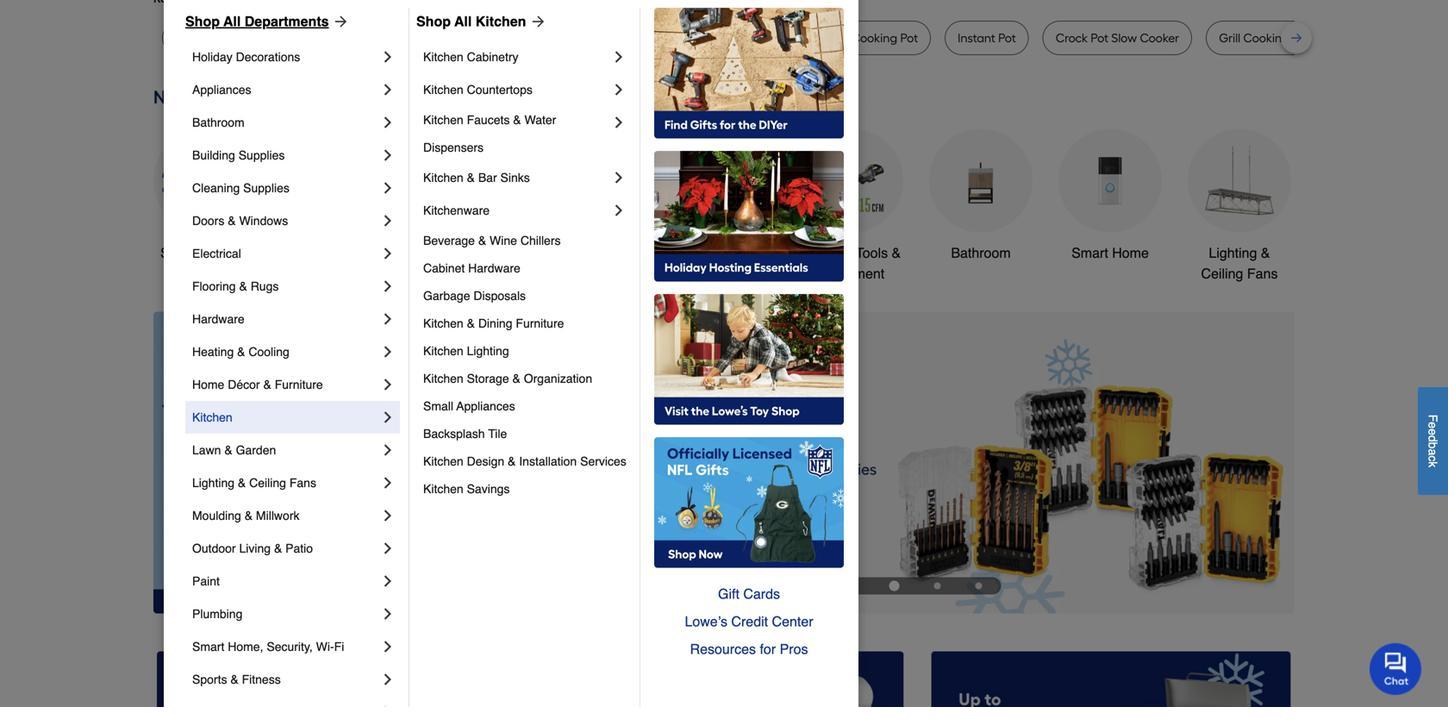 Task type: vqa. For each thing, say whether or not it's contained in the screenshot.
Equipment
yes



Task type: describe. For each thing, give the bounding box(es) containing it.
lowe's credit center link
[[655, 608, 844, 636]]

crock pot
[[283, 31, 336, 45]]

kitchen & dining furniture
[[423, 316, 564, 330]]

outdoor tools & equipment link
[[800, 129, 904, 284]]

sports & fitness
[[192, 673, 281, 686]]

garbage disposals
[[423, 289, 526, 303]]

flooring & rugs
[[192, 279, 279, 293]]

d
[[1427, 435, 1441, 442]]

lowe's
[[685, 614, 728, 630]]

installation
[[519, 454, 577, 468]]

rack
[[1393, 31, 1420, 45]]

sports
[[192, 673, 227, 686]]

0 horizontal spatial lighting & ceiling fans
[[192, 476, 316, 490]]

chevron right image for cleaning supplies
[[379, 179, 397, 197]]

officially licensed n f l gifts. shop now. image
[[655, 437, 844, 568]]

f
[[1427, 415, 1441, 422]]

cleaning supplies
[[192, 181, 290, 195]]

chevron right image for kitchen
[[379, 409, 397, 426]]

furniture for home décor & furniture
[[275, 378, 323, 392]]

shop all departments link
[[185, 11, 350, 32]]

arrow left image
[[474, 463, 492, 480]]

christmas
[[562, 245, 624, 261]]

chevron right image for heating & cooling
[[379, 343, 397, 360]]

for
[[760, 641, 776, 657]]

b
[[1427, 442, 1441, 449]]

hardware link
[[192, 303, 379, 335]]

f e e d b a c k
[[1427, 415, 1441, 468]]

& inside outdoor tools & equipment
[[892, 245, 901, 261]]

wine
[[490, 234, 517, 248]]

chevron right image for kitchen faucets & water dispensers
[[611, 114, 628, 131]]

chevron right image for kitchen & bar sinks
[[611, 169, 628, 186]]

chevron right image for lawn & garden
[[379, 442, 397, 459]]

deals
[[215, 245, 250, 261]]

chevron right image for bathroom
[[379, 114, 397, 131]]

windows
[[239, 214, 288, 228]]

christmas decorations
[[557, 245, 630, 282]]

kitchen storage & organization
[[423, 372, 593, 385]]

kitchen for kitchen faucets & water dispensers
[[423, 113, 464, 127]]

doors & windows
[[192, 214, 288, 228]]

chevron right image for smart home, security, wi-fi
[[379, 638, 397, 655]]

outdoor for outdoor living & patio
[[192, 542, 236, 555]]

smart home, security, wi-fi link
[[192, 630, 379, 663]]

sinks
[[501, 171, 530, 185]]

faucets for kitchen faucets
[[723, 245, 772, 261]]

wi-
[[316, 640, 334, 654]]

tools link
[[412, 129, 516, 263]]

chevron right image for hardware
[[379, 310, 397, 328]]

savings
[[467, 482, 510, 496]]

smart home link
[[1059, 129, 1163, 263]]

0 vertical spatial hardware
[[468, 261, 521, 275]]

living
[[239, 542, 271, 555]]

kitchen for kitchen savings
[[423, 482, 464, 496]]

pot for instant pot
[[999, 31, 1017, 45]]

lighting inside lighting & ceiling fans
[[1209, 245, 1258, 261]]

1 vertical spatial lighting
[[467, 344, 509, 358]]

kitchen & dining furniture link
[[423, 310, 628, 337]]

lawn & garden
[[192, 443, 276, 457]]

doors & windows link
[[192, 204, 379, 237]]

cabinet hardware
[[423, 261, 521, 275]]

kitchen faucets & water dispensers link
[[423, 106, 611, 161]]

chevron right image for moulding & millwork
[[379, 507, 397, 524]]

gift
[[718, 586, 740, 602]]

chevron right image for doors & windows
[[379, 212, 397, 229]]

shop all departments
[[185, 13, 329, 29]]

chevron right image for paint
[[379, 573, 397, 590]]

building supplies link
[[192, 139, 379, 172]]

pros
[[780, 641, 808, 657]]

chevron right image for lighting & ceiling fans
[[379, 474, 397, 492]]

1 horizontal spatial lighting & ceiling fans link
[[1188, 129, 1292, 284]]

heating
[[192, 345, 234, 359]]

bar
[[478, 171, 497, 185]]

security,
[[267, 640, 313, 654]]

fitness
[[242, 673, 281, 686]]

dining
[[478, 316, 513, 330]]

cleaning supplies link
[[192, 172, 379, 204]]

crock pot slow cooker
[[1056, 31, 1180, 45]]

countertops
[[467, 83, 533, 97]]

decorations for christmas
[[557, 266, 630, 282]]

kitchen & bar sinks link
[[423, 161, 611, 194]]

1 horizontal spatial fans
[[1248, 266, 1278, 282]]

grate
[[1293, 31, 1324, 45]]

crock for crock pot cooking pot
[[796, 31, 828, 45]]

chevron right image for holiday decorations
[[379, 48, 397, 66]]

kitchen for kitchen faucets
[[673, 245, 719, 261]]

supplies for cleaning supplies
[[243, 181, 290, 195]]

cooling
[[249, 345, 290, 359]]

1 vertical spatial lighting & ceiling fans link
[[192, 467, 379, 499]]

kitchen for kitchen storage & organization
[[423, 372, 464, 385]]

chevron right image for kitchen cabinetry
[[611, 48, 628, 66]]

1 e from the top
[[1427, 422, 1441, 429]]

1 vertical spatial bathroom
[[951, 245, 1011, 261]]

home,
[[228, 640, 263, 654]]

fi
[[334, 640, 344, 654]]

scroll to item #3 element
[[872, 581, 917, 591]]

outdoor for outdoor tools & equipment
[[803, 245, 853, 261]]

shop for shop all departments
[[185, 13, 220, 29]]

electrical link
[[192, 237, 379, 270]]

new deals every day during 25 days of deals image
[[154, 83, 1295, 112]]

flooring
[[192, 279, 236, 293]]

microwave
[[516, 31, 575, 45]]

decorations for holiday
[[236, 50, 300, 64]]

chevron right image for appliances
[[379, 81, 397, 98]]

paint
[[192, 574, 220, 588]]

& inside lighting & ceiling fans
[[1262, 245, 1271, 261]]

kitchen countertops
[[423, 83, 533, 97]]

crock for crock pot
[[283, 31, 315, 45]]

kitchenware link
[[423, 194, 611, 227]]

& inside kitchen faucets & water dispensers
[[513, 113, 521, 127]]

kitchen for kitchen lighting
[[423, 344, 464, 358]]

scroll to item #2 image
[[831, 582, 872, 589]]

shop
[[160, 245, 193, 261]]

heating & cooling
[[192, 345, 290, 359]]

kitchen for kitchen & dining furniture
[[423, 316, 464, 330]]

smart for smart home, security, wi-fi
[[192, 640, 225, 654]]

smart home, security, wi-fi
[[192, 640, 344, 654]]

resources for pros link
[[655, 636, 844, 663]]

garbage disposals link
[[423, 282, 628, 310]]

3 cooker from the left
[[1140, 31, 1180, 45]]

scroll to item #5 image
[[959, 582, 1000, 589]]

kitchen countertops link
[[423, 73, 611, 106]]

millwork
[[256, 509, 300, 523]]

sports & fitness link
[[192, 663, 379, 696]]

shop all kitchen link
[[417, 11, 547, 32]]

find gifts for the diyer. image
[[655, 8, 844, 139]]

food warmer
[[681, 31, 756, 45]]

k
[[1427, 462, 1441, 468]]

lowe's credit center
[[685, 614, 814, 630]]

pot for crock pot slow cooker
[[1091, 31, 1109, 45]]

kitchen design & installation services link
[[423, 448, 628, 475]]

recommended searches for you heading
[[154, 0, 1295, 7]]

kitchen faucets link
[[671, 129, 774, 263]]

cabinetry
[[467, 50, 519, 64]]



Task type: locate. For each thing, give the bounding box(es) containing it.
kitchen for kitchen design & installation services
[[423, 454, 464, 468]]

0 horizontal spatial arrow right image
[[329, 13, 350, 30]]

1 vertical spatial decorations
[[557, 266, 630, 282]]

0 vertical spatial appliances
[[192, 83, 251, 97]]

0 vertical spatial lighting & ceiling fans
[[1202, 245, 1278, 282]]

organization
[[524, 372, 593, 385]]

all right shop in the left top of the page
[[196, 245, 211, 261]]

decorations inside christmas decorations "link"
[[557, 266, 630, 282]]

chevron right image for home décor & furniture
[[379, 376, 397, 393]]

2 vertical spatial lighting
[[192, 476, 235, 490]]

pot
[[318, 31, 336, 45], [831, 31, 849, 45], [901, 31, 919, 45], [999, 31, 1017, 45], [1091, 31, 1109, 45]]

hardware down beverage & wine chillers
[[468, 261, 521, 275]]

chevron right image for plumbing
[[379, 605, 397, 623]]

1 vertical spatial lighting & ceiling fans
[[192, 476, 316, 490]]

1 horizontal spatial bathroom
[[951, 245, 1011, 261]]

lawn & garden link
[[192, 434, 379, 467]]

kitchen lighting
[[423, 344, 509, 358]]

arrow right image
[[526, 13, 547, 30]]

2 tools from the left
[[856, 245, 888, 261]]

0 horizontal spatial all
[[196, 245, 211, 261]]

1 horizontal spatial smart
[[1072, 245, 1109, 261]]

chevron right image for kitchenware
[[611, 202, 628, 219]]

0 vertical spatial arrow right image
[[329, 13, 350, 30]]

all inside shop all departments link
[[223, 13, 241, 29]]

0 vertical spatial lighting & ceiling fans link
[[1188, 129, 1292, 284]]

center
[[772, 614, 814, 630]]

outdoor inside 'link'
[[192, 542, 236, 555]]

chevron right image for building supplies
[[379, 147, 397, 164]]

0 vertical spatial ceiling
[[1202, 266, 1244, 282]]

1 horizontal spatial bathroom link
[[930, 129, 1033, 263]]

smart
[[1072, 245, 1109, 261], [192, 640, 225, 654]]

outdoor living & patio link
[[192, 532, 379, 565]]

0 vertical spatial outdoor
[[803, 245, 853, 261]]

&
[[1327, 31, 1336, 45], [513, 113, 521, 127], [467, 171, 475, 185], [228, 214, 236, 228], [478, 234, 487, 248], [892, 245, 901, 261], [1262, 245, 1271, 261], [239, 279, 247, 293], [467, 316, 475, 330], [237, 345, 245, 359], [513, 372, 521, 385], [263, 378, 271, 392], [225, 443, 233, 457], [508, 454, 516, 468], [238, 476, 246, 490], [245, 509, 253, 523], [274, 542, 282, 555], [231, 673, 239, 686]]

2 shop from the left
[[417, 13, 451, 29]]

moulding & millwork
[[192, 509, 300, 523]]

f e e d b a c k button
[[1419, 387, 1449, 495]]

1 horizontal spatial arrow right image
[[1263, 463, 1281, 480]]

1 tools from the left
[[448, 245, 480, 261]]

instant pot
[[958, 31, 1017, 45]]

0 horizontal spatial crock
[[283, 31, 315, 45]]

small
[[423, 399, 454, 413]]

shop all deals
[[160, 245, 250, 261]]

building
[[192, 148, 235, 162]]

beverage & wine chillers link
[[423, 227, 628, 254]]

pot for crock pot
[[318, 31, 336, 45]]

all for deals
[[196, 245, 211, 261]]

shop for shop all kitchen
[[417, 13, 451, 29]]

chillers
[[521, 234, 561, 248]]

2 slow from the left
[[408, 31, 434, 45]]

1 vertical spatial fans
[[290, 476, 316, 490]]

equipment
[[819, 266, 885, 282]]

supplies up windows
[[243, 181, 290, 195]]

kitchen lighting link
[[423, 337, 628, 365]]

0 vertical spatial supplies
[[239, 148, 285, 162]]

1 cooker from the left
[[204, 31, 243, 45]]

visit the lowe's toy shop. image
[[655, 294, 844, 425]]

2 e from the top
[[1427, 429, 1441, 435]]

2 cooker from the left
[[437, 31, 476, 45]]

0 horizontal spatial hardware
[[192, 312, 245, 326]]

plumbing
[[192, 607, 243, 621]]

3 crock from the left
[[1056, 31, 1088, 45]]

grill cooking grate & warming rack
[[1220, 31, 1420, 45]]

kitchen design & installation services
[[423, 454, 627, 468]]

cooker left grill at top
[[1140, 31, 1180, 45]]

shop all kitchen
[[417, 13, 526, 29]]

faucets for kitchen faucets & water dispensers
[[467, 113, 510, 127]]

plumbing link
[[192, 598, 379, 630]]

up to 35 percent off select small appliances. image
[[544, 651, 904, 707]]

furniture for kitchen & dining furniture
[[516, 316, 564, 330]]

microwave countertop
[[516, 31, 641, 45]]

4 pot from the left
[[999, 31, 1017, 45]]

1 vertical spatial home
[[192, 378, 225, 392]]

0 horizontal spatial ceiling
[[249, 476, 286, 490]]

moulding
[[192, 509, 241, 523]]

2 horizontal spatial all
[[455, 13, 472, 29]]

0 horizontal spatial cooker
[[204, 31, 243, 45]]

appliances down storage
[[457, 399, 515, 413]]

1 horizontal spatial faucets
[[723, 245, 772, 261]]

0 horizontal spatial outdoor
[[192, 542, 236, 555]]

2 horizontal spatial cooker
[[1140, 31, 1180, 45]]

flooring & rugs link
[[192, 270, 379, 303]]

0 horizontal spatial cooking
[[852, 31, 898, 45]]

home décor & furniture link
[[192, 368, 379, 401]]

0 vertical spatial home
[[1113, 245, 1149, 261]]

1 horizontal spatial lighting
[[467, 344, 509, 358]]

hardware down flooring
[[192, 312, 245, 326]]

cooker
[[204, 31, 243, 45], [437, 31, 476, 45], [1140, 31, 1180, 45]]

crock down departments
[[283, 31, 315, 45]]

crock right warmer
[[796, 31, 828, 45]]

kitchen for kitchen cabinetry
[[423, 50, 464, 64]]

1 horizontal spatial outdoor
[[803, 245, 853, 261]]

supplies up 'cleaning supplies'
[[239, 148, 285, 162]]

furniture
[[516, 316, 564, 330], [275, 378, 323, 392]]

0 horizontal spatial decorations
[[236, 50, 300, 64]]

appliances down 'holiday'
[[192, 83, 251, 97]]

0 horizontal spatial lighting
[[192, 476, 235, 490]]

0 horizontal spatial faucets
[[467, 113, 510, 127]]

chevron right image for electrical
[[379, 245, 397, 262]]

chevron right image for outdoor living & patio
[[379, 540, 397, 557]]

decorations inside holiday decorations link
[[236, 50, 300, 64]]

cabinet hardware link
[[423, 254, 628, 282]]

get up to 2 free select tools or batteries when you buy 1 with select purchases. image
[[157, 651, 517, 707]]

holiday hosting essentials. image
[[655, 151, 844, 282]]

all for kitchen
[[455, 13, 472, 29]]

0 vertical spatial smart
[[1072, 245, 1109, 261]]

arrow right image inside shop all departments link
[[329, 13, 350, 30]]

1 crock from the left
[[283, 31, 315, 45]]

0 horizontal spatial furniture
[[275, 378, 323, 392]]

triple slow cooker
[[375, 31, 476, 45]]

holiday decorations link
[[192, 41, 379, 73]]

1 vertical spatial furniture
[[275, 378, 323, 392]]

ceiling inside lighting & ceiling fans
[[1202, 266, 1244, 282]]

christmas decorations link
[[542, 129, 645, 284]]

outdoor tools & equipment
[[803, 245, 901, 282]]

crock pot cooking pot
[[796, 31, 919, 45]]

decorations
[[236, 50, 300, 64], [557, 266, 630, 282]]

cooking
[[852, 31, 898, 45], [1244, 31, 1290, 45]]

crock
[[283, 31, 315, 45], [796, 31, 828, 45], [1056, 31, 1088, 45]]

cooker down shop all kitchen
[[437, 31, 476, 45]]

kitchen for kitchen & bar sinks
[[423, 171, 464, 185]]

decorations down christmas
[[557, 266, 630, 282]]

moulding & millwork link
[[192, 499, 379, 532]]

1 horizontal spatial shop
[[417, 13, 451, 29]]

0 horizontal spatial shop
[[185, 13, 220, 29]]

pot for crock pot cooking pot
[[831, 31, 849, 45]]

chevron right image
[[611, 81, 628, 98], [379, 114, 397, 131], [379, 147, 397, 164], [611, 169, 628, 186], [379, 179, 397, 197], [379, 245, 397, 262], [379, 310, 397, 328], [379, 442, 397, 459], [379, 638, 397, 655], [379, 704, 397, 707]]

1 slow from the left
[[175, 31, 201, 45]]

3 pot from the left
[[901, 31, 919, 45]]

ceiling
[[1202, 266, 1244, 282], [249, 476, 286, 490]]

cooker up 'holiday'
[[204, 31, 243, 45]]

1 horizontal spatial cooker
[[437, 31, 476, 45]]

1 horizontal spatial tools
[[856, 245, 888, 261]]

lawn
[[192, 443, 221, 457]]

a
[[1427, 449, 1441, 456]]

crock right instant pot
[[1056, 31, 1088, 45]]

2 horizontal spatial crock
[[1056, 31, 1088, 45]]

fans
[[1248, 266, 1278, 282], [290, 476, 316, 490]]

kitchen for kitchen countertops
[[423, 83, 464, 97]]

smart for smart home
[[1072, 245, 1109, 261]]

grill
[[1220, 31, 1241, 45]]

1 horizontal spatial decorations
[[557, 266, 630, 282]]

1 vertical spatial arrow right image
[[1263, 463, 1281, 480]]

all inside shop all kitchen link
[[455, 13, 472, 29]]

1 horizontal spatial lighting & ceiling fans
[[1202, 245, 1278, 282]]

2 crock from the left
[[796, 31, 828, 45]]

doors
[[192, 214, 225, 228]]

chat invite button image
[[1370, 643, 1423, 695]]

1 horizontal spatial ceiling
[[1202, 266, 1244, 282]]

0 horizontal spatial appliances
[[192, 83, 251, 97]]

slow
[[175, 31, 201, 45], [408, 31, 434, 45], [1112, 31, 1138, 45]]

1 horizontal spatial crock
[[796, 31, 828, 45]]

tools up equipment
[[856, 245, 888, 261]]

supplies inside cleaning supplies link
[[243, 181, 290, 195]]

kitchen storage & organization link
[[423, 365, 628, 392]]

0 vertical spatial furniture
[[516, 316, 564, 330]]

triple
[[375, 31, 405, 45]]

1 vertical spatial appliances
[[457, 399, 515, 413]]

0 horizontal spatial lighting & ceiling fans link
[[192, 467, 379, 499]]

1 vertical spatial smart
[[192, 640, 225, 654]]

patio
[[286, 542, 313, 555]]

garden
[[236, 443, 276, 457]]

0 horizontal spatial home
[[192, 378, 225, 392]]

outdoor inside outdoor tools & equipment
[[803, 245, 853, 261]]

arrow right image
[[329, 13, 350, 30], [1263, 463, 1281, 480]]

tile
[[488, 427, 507, 441]]

shop all deals link
[[154, 129, 257, 263]]

décor
[[228, 378, 260, 392]]

tools inside outdoor tools & equipment
[[856, 245, 888, 261]]

shop up the slow cooker
[[185, 13, 220, 29]]

chevron right image for sports & fitness
[[379, 671, 397, 688]]

departments
[[245, 13, 329, 29]]

outdoor
[[803, 245, 853, 261], [192, 542, 236, 555]]

2 cooking from the left
[[1244, 31, 1290, 45]]

supplies inside building supplies link
[[239, 148, 285, 162]]

lighting & ceiling fans link
[[1188, 129, 1292, 284], [192, 467, 379, 499]]

outdoor up equipment
[[803, 245, 853, 261]]

backsplash tile
[[423, 427, 507, 441]]

hardware
[[468, 261, 521, 275], [192, 312, 245, 326]]

up to 30 percent off select grills and accessories. image
[[932, 651, 1292, 707]]

all up kitchen cabinetry at the left
[[455, 13, 472, 29]]

1 horizontal spatial hardware
[[468, 261, 521, 275]]

design
[[467, 454, 505, 468]]

0 horizontal spatial fans
[[290, 476, 316, 490]]

all up the slow cooker
[[223, 13, 241, 29]]

small appliances
[[423, 399, 515, 413]]

dispensers
[[423, 141, 484, 154]]

1 vertical spatial outdoor
[[192, 542, 236, 555]]

0 horizontal spatial smart
[[192, 640, 225, 654]]

home décor & furniture
[[192, 378, 323, 392]]

gift cards link
[[655, 580, 844, 608]]

& inside 'link'
[[274, 542, 282, 555]]

e up b
[[1427, 429, 1441, 435]]

crock for crock pot slow cooker
[[1056, 31, 1088, 45]]

kitchen inside kitchen faucets & water dispensers
[[423, 113, 464, 127]]

bathroom link
[[192, 106, 379, 139], [930, 129, 1033, 263]]

1 horizontal spatial furniture
[[516, 316, 564, 330]]

chevron right image
[[379, 48, 397, 66], [611, 48, 628, 66], [379, 81, 397, 98], [611, 114, 628, 131], [611, 202, 628, 219], [379, 212, 397, 229], [379, 278, 397, 295], [379, 343, 397, 360], [379, 376, 397, 393], [379, 409, 397, 426], [379, 474, 397, 492], [379, 507, 397, 524], [379, 540, 397, 557], [379, 573, 397, 590], [379, 605, 397, 623], [379, 671, 397, 688]]

shop these last-minute gifts. $99 or less. quantities are limited and won't last. image
[[154, 312, 432, 614]]

1 vertical spatial hardware
[[192, 312, 245, 326]]

garbage
[[423, 289, 470, 303]]

all inside the shop all deals link
[[196, 245, 211, 261]]

chevron right image for flooring & rugs
[[379, 278, 397, 295]]

1 shop from the left
[[185, 13, 220, 29]]

0 horizontal spatial bathroom link
[[192, 106, 379, 139]]

1 horizontal spatial appliances
[[457, 399, 515, 413]]

0 horizontal spatial slow
[[175, 31, 201, 45]]

0 vertical spatial decorations
[[236, 50, 300, 64]]

1 horizontal spatial home
[[1113, 245, 1149, 261]]

0 vertical spatial lighting
[[1209, 245, 1258, 261]]

furniture up kitchen lighting link
[[516, 316, 564, 330]]

outdoor down moulding
[[192, 542, 236, 555]]

shop up triple slow cooker
[[417, 13, 451, 29]]

0 vertical spatial bathroom
[[192, 116, 245, 129]]

0 vertical spatial fans
[[1248, 266, 1278, 282]]

cards
[[744, 586, 780, 602]]

0 vertical spatial faucets
[[467, 113, 510, 127]]

2 horizontal spatial slow
[[1112, 31, 1138, 45]]

appliances link
[[192, 73, 379, 106]]

countertop
[[578, 31, 641, 45]]

1 horizontal spatial slow
[[408, 31, 434, 45]]

faucets inside kitchen faucets & water dispensers
[[467, 113, 510, 127]]

1 horizontal spatial all
[[223, 13, 241, 29]]

2 pot from the left
[[831, 31, 849, 45]]

scroll to item #4 image
[[917, 582, 959, 589]]

1 horizontal spatial cooking
[[1244, 31, 1290, 45]]

furniture up kitchen link
[[275, 378, 323, 392]]

1 vertical spatial supplies
[[243, 181, 290, 195]]

0 horizontal spatial tools
[[448, 245, 480, 261]]

3 slow from the left
[[1112, 31, 1138, 45]]

1 vertical spatial ceiling
[[249, 476, 286, 490]]

e up d
[[1427, 422, 1441, 429]]

supplies for building supplies
[[239, 148, 285, 162]]

decorations down shop all departments link
[[236, 50, 300, 64]]

heating & cooling link
[[192, 335, 379, 368]]

backsplash tile link
[[423, 420, 628, 448]]

kitchen & bar sinks
[[423, 171, 530, 185]]

2 horizontal spatial lighting
[[1209, 245, 1258, 261]]

5 pot from the left
[[1091, 31, 1109, 45]]

up to 50 percent off select tools and accessories. image
[[460, 312, 1295, 613]]

0 horizontal spatial bathroom
[[192, 116, 245, 129]]

tools up cabinet hardware
[[448, 245, 480, 261]]

1 pot from the left
[[318, 31, 336, 45]]

all for departments
[[223, 13, 241, 29]]

resources for pros
[[690, 641, 808, 657]]

rugs
[[251, 279, 279, 293]]

holiday
[[192, 50, 233, 64]]

1 cooking from the left
[[852, 31, 898, 45]]

chevron right image for kitchen countertops
[[611, 81, 628, 98]]

1 vertical spatial faucets
[[723, 245, 772, 261]]

small appliances link
[[423, 392, 628, 420]]

cabinet
[[423, 261, 465, 275]]



